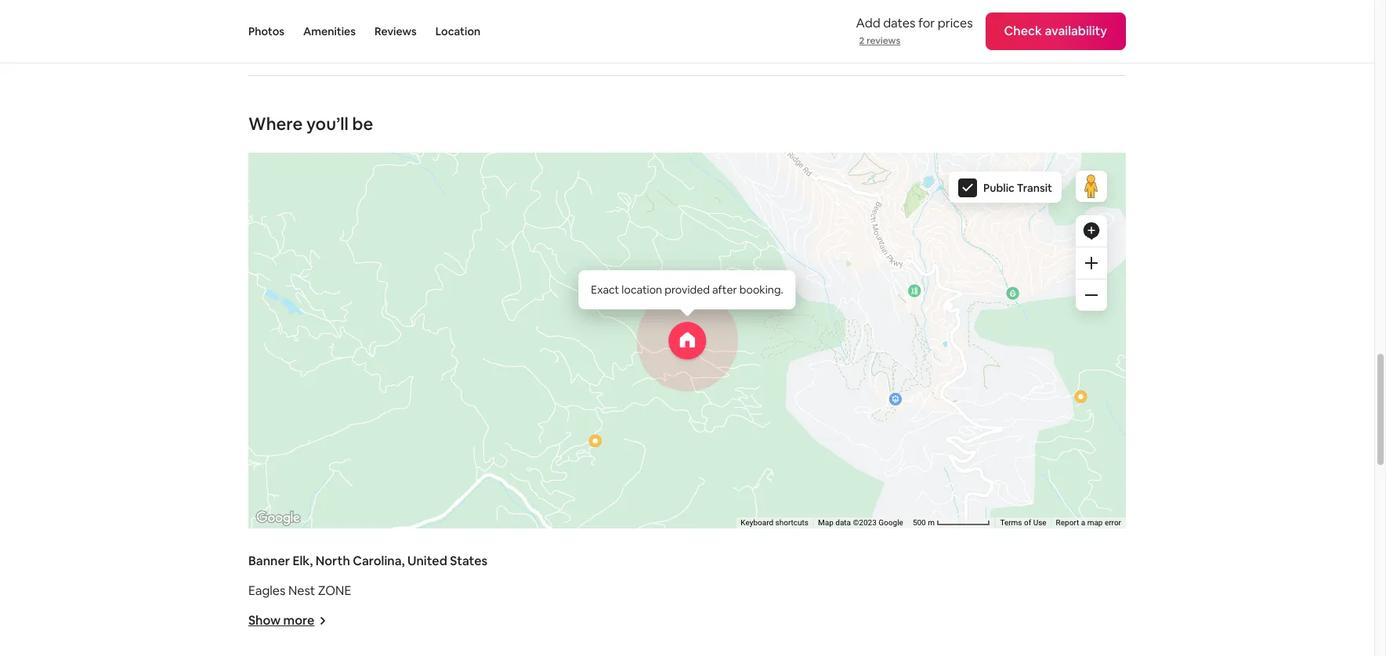 Task type: vqa. For each thing, say whether or not it's contained in the screenshot.
bottommost '14' button
no



Task type: describe. For each thing, give the bounding box(es) containing it.
photos
[[248, 24, 285, 38]]

for
[[919, 15, 935, 31]]

united
[[408, 553, 447, 570]]

terms of use
[[1001, 519, 1047, 527]]

terms of use link
[[1001, 519, 1047, 527]]

add dates for prices 2 reviews
[[856, 15, 973, 47]]

reviews button
[[375, 0, 417, 63]]

m
[[928, 519, 935, 527]]

location button
[[436, 0, 481, 63]]

google
[[879, 519, 904, 527]]

data
[[836, 519, 851, 527]]

north
[[316, 553, 350, 570]]

banner elk, north carolina, united states
[[248, 553, 488, 570]]

elk,
[[293, 553, 313, 570]]

2 reviews button
[[860, 34, 901, 47]]

reviews
[[867, 34, 901, 47]]

states
[[450, 553, 488, 570]]

drag pegman onto the map to open street view image
[[1076, 171, 1108, 202]]

amenities
[[303, 24, 356, 38]]

house.
[[480, 19, 517, 36]]

amenities button
[[303, 0, 356, 63]]

shortcuts
[[776, 519, 809, 527]]

great
[[727, 19, 758, 36]]

is
[[716, 19, 724, 36]]

map
[[1088, 519, 1103, 527]]

show
[[248, 613, 281, 629]]

terms
[[1001, 519, 1023, 527]]

nest
[[288, 583, 315, 599]]

public
[[984, 181, 1015, 195]]

the
[[694, 19, 713, 36]]

error
[[1105, 519, 1122, 527]]

eagles
[[248, 583, 286, 599]]

zone
[[318, 583, 351, 599]]

fantastic view, amazing community and house.
[[248, 19, 517, 36]]

google map
showing 5 points of interest. region
[[184, 137, 1188, 538]]

community
[[387, 19, 452, 36]]

banner
[[248, 553, 290, 570]]

prices
[[938, 15, 973, 31]]

show more
[[248, 613, 315, 629]]

add
[[856, 15, 881, 31]]

keyboard shortcuts
[[741, 519, 809, 527]]

dates
[[884, 15, 916, 31]]

photos button
[[248, 0, 285, 63]]

you'll
[[306, 113, 349, 135]]



Task type: locate. For each thing, give the bounding box(es) containing it.
map data ©2023 google
[[818, 519, 904, 527]]

©2023
[[853, 519, 877, 527]]

2 and from the left
[[799, 19, 820, 36]]

map
[[818, 519, 834, 527]]

and for house
[[799, 19, 820, 36]]

,
[[914, 19, 917, 36]]

500 m
[[913, 519, 937, 527]]

your stay location, map pin image
[[669, 322, 706, 360]]

1 horizontal spatial be
[[947, 19, 962, 36]]

where you'll be
[[248, 113, 373, 135]]

report
[[1056, 519, 1080, 527]]

report a map error
[[1056, 519, 1122, 527]]

a
[[1082, 519, 1086, 527]]

list
[[242, 0, 1133, 69]]

zoom out image
[[1086, 289, 1098, 302]]

of
[[1025, 519, 1032, 527]]

and right house on the right top of page
[[799, 19, 820, 36]]

be right will
[[947, 19, 962, 36]]

check
[[1005, 23, 1043, 39]]

view
[[885, 19, 911, 36]]

carolina,
[[353, 553, 405, 570]]

google image
[[252, 509, 304, 529]]

be
[[947, 19, 962, 36], [352, 113, 373, 135]]

check availability button
[[986, 13, 1126, 50]]

keyboard shortcuts button
[[741, 518, 809, 529]]

add a place to the map image
[[1083, 222, 1101, 240]]

be right you'll
[[352, 113, 373, 135]]

use
[[1034, 519, 1047, 527]]

500 m button
[[908, 518, 996, 529]]

the is great house and wonderful view , i will be back
[[694, 19, 992, 36]]

eagles nest zone
[[248, 583, 351, 599]]

check availability
[[1005, 23, 1108, 39]]

1 horizontal spatial and
[[799, 19, 820, 36]]

show more button
[[248, 613, 327, 629]]

back
[[964, 19, 992, 36]]

will
[[926, 19, 944, 36]]

0 horizontal spatial be
[[352, 113, 373, 135]]

0 vertical spatial be
[[947, 19, 962, 36]]

500
[[913, 519, 926, 527]]

view,
[[304, 19, 332, 36]]

list containing fantastic view, amazing community and house.
[[242, 0, 1133, 69]]

0 horizontal spatial and
[[455, 19, 477, 36]]

fantastic
[[248, 19, 301, 36]]

zoom in image
[[1086, 257, 1098, 269]]

wonderful
[[823, 19, 882, 36]]

be inside list
[[947, 19, 962, 36]]

and for community
[[455, 19, 477, 36]]

and
[[455, 19, 477, 36], [799, 19, 820, 36]]

keyboard
[[741, 519, 774, 527]]

1 and from the left
[[455, 19, 477, 36]]

1 vertical spatial be
[[352, 113, 373, 135]]

i
[[920, 19, 923, 36]]

amazing
[[335, 19, 384, 36]]

availability
[[1045, 23, 1108, 39]]

where
[[248, 113, 303, 135]]

2
[[860, 34, 865, 47]]

reviews
[[375, 24, 417, 38]]

house
[[761, 19, 796, 36]]

location
[[436, 24, 481, 38]]

transit
[[1017, 181, 1053, 195]]

public transit
[[984, 181, 1053, 195]]

and left house.
[[455, 19, 477, 36]]

more
[[283, 613, 315, 629]]

report a map error link
[[1056, 519, 1122, 527]]



